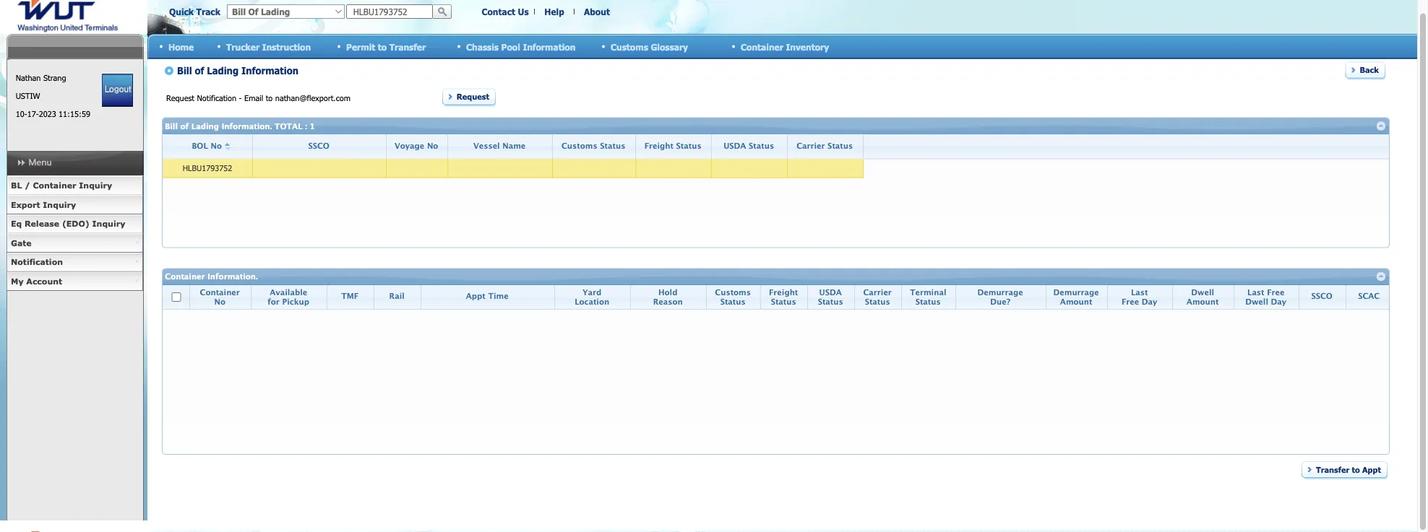 Task type: describe. For each thing, give the bounding box(es) containing it.
export
[[11, 200, 40, 210]]

nathan
[[16, 73, 41, 83]]

help
[[545, 6, 564, 17]]

my account link
[[7, 272, 143, 291]]

help link
[[545, 6, 564, 17]]

transfer
[[389, 41, 426, 52]]

information
[[523, 41, 576, 52]]

2023
[[39, 109, 56, 119]]

my account
[[11, 277, 62, 286]]

bl
[[11, 181, 22, 191]]

nathan strang
[[16, 73, 66, 83]]

eq
[[11, 219, 22, 229]]

trucker instruction
[[226, 41, 311, 52]]

release
[[25, 219, 59, 229]]

permit to transfer
[[346, 41, 426, 52]]

quick
[[169, 6, 194, 17]]

track
[[196, 6, 220, 17]]

my
[[11, 277, 24, 286]]

contact
[[482, 6, 516, 17]]

login image
[[102, 74, 133, 107]]

notification
[[11, 257, 63, 267]]

chassis pool information
[[466, 41, 576, 52]]

about link
[[584, 6, 610, 17]]

/
[[25, 181, 30, 191]]

export inquiry
[[11, 200, 76, 210]]

ustiw
[[16, 91, 40, 101]]

customs glossary
[[611, 41, 688, 52]]

about
[[584, 6, 610, 17]]

home
[[168, 41, 194, 52]]

contact us link
[[482, 6, 529, 17]]

contact us
[[482, 6, 529, 17]]

0 vertical spatial container
[[741, 41, 784, 52]]

to
[[378, 41, 387, 52]]

instruction
[[262, 41, 311, 52]]

eq release (edo) inquiry link
[[7, 215, 143, 234]]

inventory
[[786, 41, 829, 52]]

customs
[[611, 41, 648, 52]]



Task type: locate. For each thing, give the bounding box(es) containing it.
inquiry up export inquiry link
[[79, 181, 112, 191]]

export inquiry link
[[7, 196, 143, 215]]

glossary
[[651, 41, 688, 52]]

None text field
[[346, 4, 433, 19]]

inquiry for (edo)
[[92, 219, 125, 229]]

pool
[[501, 41, 520, 52]]

notification link
[[7, 253, 143, 272]]

permit
[[346, 41, 375, 52]]

10-
[[16, 109, 27, 119]]

bl / container inquiry link
[[7, 176, 143, 196]]

10-17-2023 11:15:59
[[16, 109, 90, 119]]

container up 'export inquiry'
[[33, 181, 76, 191]]

inquiry down the "bl / container inquiry"
[[43, 200, 76, 210]]

gate
[[11, 238, 32, 248]]

us
[[518, 6, 529, 17]]

0 horizontal spatial container
[[33, 181, 76, 191]]

0 vertical spatial inquiry
[[79, 181, 112, 191]]

gate link
[[7, 234, 143, 253]]

quick track
[[169, 6, 220, 17]]

2 vertical spatial inquiry
[[92, 219, 125, 229]]

trucker
[[226, 41, 260, 52]]

inquiry for container
[[79, 181, 112, 191]]

container inventory
[[741, 41, 829, 52]]

strang
[[43, 73, 66, 83]]

container
[[741, 41, 784, 52], [33, 181, 76, 191]]

container left inventory
[[741, 41, 784, 52]]

1 horizontal spatial container
[[741, 41, 784, 52]]

account
[[26, 277, 62, 286]]

11:15:59
[[59, 109, 90, 119]]

inquiry right (edo)
[[92, 219, 125, 229]]

1 vertical spatial inquiry
[[43, 200, 76, 210]]

17-
[[27, 109, 39, 119]]

1 vertical spatial container
[[33, 181, 76, 191]]

chassis
[[466, 41, 499, 52]]

inquiry
[[79, 181, 112, 191], [43, 200, 76, 210], [92, 219, 125, 229]]

bl / container inquiry
[[11, 181, 112, 191]]

eq release (edo) inquiry
[[11, 219, 125, 229]]

(edo)
[[62, 219, 90, 229]]



Task type: vqa. For each thing, say whether or not it's contained in the screenshot.
the Find Password
no



